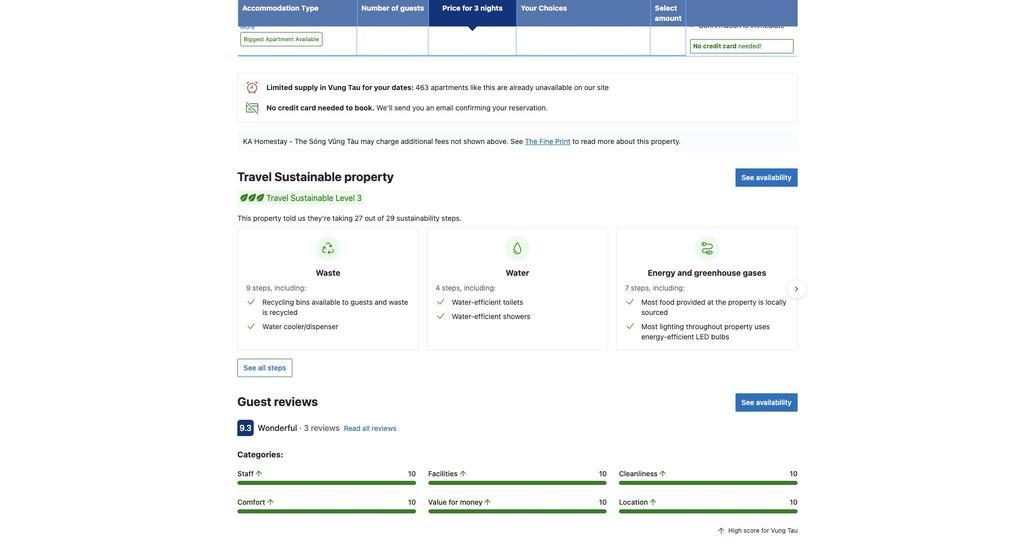 Task type: vqa. For each thing, say whether or not it's contained in the screenshot.
TRAVEL SUSTAINABLE LEVEL 3
yes



Task type: locate. For each thing, give the bounding box(es) containing it.
efficient up water-efficient showers
[[475, 298, 501, 307]]

travel up the told
[[267, 194, 289, 203]]

0 horizontal spatial tau
[[348, 83, 361, 92]]

including: for waste
[[275, 284, 306, 293]]

0 vertical spatial all
[[258, 364, 266, 373]]

fine
[[540, 137, 553, 146]]

0 vertical spatial 3
[[474, 4, 479, 12]]

steps, right "7"
[[631, 284, 651, 293]]

0 vertical spatial most
[[642, 298, 658, 307]]

1 see availability button from the top
[[736, 169, 798, 187]]

0 vertical spatial credit
[[704, 42, 722, 50]]

energy and greenhouse gases
[[648, 269, 767, 278]]

2 vertical spatial 3
[[304, 424, 309, 433]]

no down limited on the top of the page
[[267, 104, 276, 112]]

0 vertical spatial water-
[[452, 298, 475, 307]]

0 vertical spatial efficient
[[475, 298, 501, 307]]

on
[[574, 83, 583, 92]]

money
[[460, 499, 483, 507]]

1 horizontal spatial water
[[506, 269, 530, 278]]

steps, for energy and greenhouse gases
[[631, 284, 651, 293]]

1 horizontal spatial including:
[[464, 284, 496, 293]]

ka
[[243, 137, 252, 146]]

1 availability from the top
[[756, 174, 792, 182]]

tau up book.
[[348, 83, 361, 92]]

0 horizontal spatial 3
[[304, 424, 309, 433]]

1 horizontal spatial the
[[525, 137, 538, 146]]

travel
[[238, 170, 272, 184], [267, 194, 289, 203]]

no down confirmation
[[693, 42, 702, 50]]

for right value
[[449, 499, 458, 507]]

1 vertical spatial no
[[267, 104, 276, 112]]

water for water
[[506, 269, 530, 278]]

water
[[506, 269, 530, 278], [262, 323, 282, 332]]

your up we'll
[[374, 83, 390, 92]]

2 see availability button from the top
[[736, 394, 798, 413]]

1 vertical spatial this
[[637, 137, 649, 146]]

for
[[462, 4, 473, 12], [362, 83, 373, 92], [449, 499, 458, 507], [762, 528, 770, 535]]

waste
[[316, 269, 341, 278]]

sustainable up the they're at the top left of page
[[291, 194, 334, 203]]

card for needed
[[301, 104, 316, 112]]

0 vertical spatial of
[[392, 4, 399, 12]]

water for water cooler/dispenser
[[262, 323, 282, 332]]

credit down confirmation
[[704, 42, 722, 50]]

accommodation type
[[242, 4, 319, 12]]

your
[[521, 4, 537, 12]]

1 including: from the left
[[275, 284, 306, 293]]

all
[[258, 364, 266, 373], [363, 425, 370, 433]]

tàu
[[347, 137, 359, 146]]

2 horizontal spatial including:
[[653, 284, 685, 293]]

is inside recycling bins available to guests and waste is recycled
[[262, 309, 268, 317]]

bulbs
[[712, 333, 730, 342]]

1 horizontal spatial credit
[[704, 42, 722, 50]]

already
[[510, 83, 534, 92]]

1 horizontal spatial tau
[[788, 528, 798, 535]]

0 horizontal spatial the
[[295, 137, 307, 146]]

3 left "nights"
[[474, 4, 479, 12]]

steps, right 9 at the bottom of the page
[[253, 284, 273, 293]]

card left needed!
[[723, 42, 737, 50]]

0 horizontal spatial and
[[375, 298, 387, 307]]

accommodation
[[242, 4, 300, 12]]

uses
[[755, 323, 770, 332]]

0 vertical spatial vung
[[328, 83, 346, 92]]

including: up water-efficient toilets
[[464, 284, 496, 293]]

2 steps, from the left
[[442, 284, 462, 293]]

1 vertical spatial tau
[[788, 528, 798, 535]]

0 horizontal spatial your
[[374, 83, 390, 92]]

including: up food
[[653, 284, 685, 293]]

most for most food provided at the property is locally sourced
[[642, 298, 658, 307]]

card
[[723, 42, 737, 50], [301, 104, 316, 112]]

amount
[[655, 14, 682, 22]]

email
[[436, 104, 454, 112]]

most up sourced
[[642, 298, 658, 307]]

is left locally
[[759, 298, 764, 307]]

steps,
[[253, 284, 273, 293], [442, 284, 462, 293], [631, 284, 651, 293]]

2 including: from the left
[[464, 284, 496, 293]]

0 horizontal spatial no
[[267, 104, 276, 112]]

1 water- from the top
[[452, 298, 475, 307]]

most up "energy-"
[[642, 323, 658, 332]]

1 most from the top
[[642, 298, 658, 307]]

cleanliness 10 meter
[[619, 482, 798, 486]]

3 including: from the left
[[653, 284, 685, 293]]

led
[[696, 333, 710, 342]]

efficient for showers
[[475, 313, 501, 321]]

1 vertical spatial credit
[[278, 104, 299, 112]]

0 vertical spatial guests
[[401, 4, 424, 12]]

water- down water-efficient toilets
[[452, 313, 475, 321]]

vung for for
[[771, 528, 786, 535]]

1 see availability from the top
[[742, 174, 792, 182]]

1 horizontal spatial 3
[[357, 194, 362, 203]]

1 vertical spatial water
[[262, 323, 282, 332]]

location
[[619, 499, 648, 507]]

tau for for
[[788, 528, 798, 535]]

tau right score
[[788, 528, 798, 535]]

of left 29
[[378, 214, 384, 223]]

recycling
[[262, 298, 294, 307]]

rated wonderful element
[[258, 424, 297, 433]]

immediate
[[751, 21, 785, 30]]

2 water- from the top
[[452, 313, 475, 321]]

you
[[413, 104, 425, 112]]

see availability for travel sustainable property
[[742, 174, 792, 182]]

your
[[374, 83, 390, 92], [493, 104, 507, 112]]

water up the toilets
[[506, 269, 530, 278]]

energy-
[[642, 333, 668, 342]]

provided
[[677, 298, 706, 307]]

0 vertical spatial see availability button
[[736, 169, 798, 187]]

needed
[[318, 104, 344, 112]]

2 horizontal spatial steps,
[[631, 284, 651, 293]]

out
[[365, 214, 376, 223]]

vung for in
[[328, 83, 346, 92]]

1 vertical spatial vung
[[771, 528, 786, 535]]

your down are
[[493, 104, 507, 112]]

sustainable up travel sustainable level 3
[[275, 170, 342, 184]]

most inside most lighting throughout property uses energy-efficient led bulbs
[[642, 323, 658, 332]]

0 vertical spatial and
[[678, 269, 693, 278]]

of right number
[[392, 4, 399, 12]]

see for see all steps button
[[244, 364, 256, 373]]

1 horizontal spatial card
[[723, 42, 737, 50]]

efficient down lighting
[[668, 333, 694, 342]]

1 vertical spatial sustainable
[[291, 194, 334, 203]]

1 horizontal spatial guests
[[401, 4, 424, 12]]

1 vertical spatial 3
[[357, 194, 362, 203]]

confirming
[[456, 104, 491, 112]]

1 horizontal spatial steps,
[[442, 284, 462, 293]]

efficient down water-efficient toilets
[[475, 313, 501, 321]]

tau
[[348, 83, 361, 92], [788, 528, 798, 535]]

food
[[660, 298, 675, 307]]

0 vertical spatial travel
[[238, 170, 272, 184]]

travel down ka
[[238, 170, 272, 184]]

see availability button for guest reviews
[[736, 394, 798, 413]]

lighting
[[660, 323, 684, 332]]

type
[[301, 4, 319, 12]]

see all steps button
[[238, 360, 292, 378]]

card down supply
[[301, 104, 316, 112]]

property right the on the right bottom of page
[[729, 298, 757, 307]]

2 most from the top
[[642, 323, 658, 332]]

0 horizontal spatial all
[[258, 364, 266, 373]]

and left "waste" at left
[[375, 298, 387, 307]]

1 vertical spatial is
[[759, 298, 764, 307]]

0 vertical spatial see availability
[[742, 174, 792, 182]]

including: for energy and greenhouse gases
[[653, 284, 685, 293]]

the right -
[[295, 137, 307, 146]]

0 vertical spatial tau
[[348, 83, 361, 92]]

all left steps
[[258, 364, 266, 373]]

3
[[474, 4, 479, 12], [357, 194, 362, 203], [304, 424, 309, 433]]

see availability for guest reviews
[[742, 399, 792, 407]]

3 for reviews
[[304, 424, 309, 433]]

see all steps
[[244, 364, 286, 373]]

0 horizontal spatial including:
[[275, 284, 306, 293]]

availability for travel sustainable property
[[756, 174, 792, 182]]

availability
[[756, 174, 792, 182], [756, 399, 792, 407]]

all inside button
[[258, 364, 266, 373]]

0 horizontal spatial is
[[262, 309, 268, 317]]

1 horizontal spatial no
[[693, 42, 702, 50]]

sustainable for level
[[291, 194, 334, 203]]

of
[[392, 4, 399, 12], [378, 214, 384, 223]]

credit down limited on the top of the page
[[278, 104, 299, 112]]

1 horizontal spatial your
[[493, 104, 507, 112]]

about
[[617, 137, 636, 146]]

0 horizontal spatial credit
[[278, 104, 299, 112]]

10 for staff
[[408, 470, 416, 479]]

1 vertical spatial most
[[642, 323, 658, 332]]

like
[[471, 83, 482, 92]]

see
[[511, 137, 523, 146], [742, 174, 755, 182], [244, 364, 256, 373], [742, 399, 755, 407]]

most inside most food provided at the property is locally sourced
[[642, 298, 658, 307]]

sustainable for property
[[275, 170, 342, 184]]

0 horizontal spatial guests
[[351, 298, 373, 307]]

this left are
[[484, 83, 495, 92]]

1 vertical spatial see availability button
[[736, 394, 798, 413]]

property inside most lighting throughout property uses energy-efficient led bulbs
[[725, 323, 753, 332]]

2 horizontal spatial is
[[759, 298, 764, 307]]

carousel region
[[229, 224, 806, 355]]

level
[[336, 194, 355, 203]]

card for needed!
[[723, 42, 737, 50]]

0 vertical spatial card
[[723, 42, 737, 50]]

steps, right 4
[[442, 284, 462, 293]]

1 steps, from the left
[[253, 284, 273, 293]]

steps
[[268, 364, 286, 373]]

this right about
[[637, 137, 649, 146]]

2 vertical spatial is
[[262, 309, 268, 317]]

including: up recycling at the bottom of page
[[275, 284, 306, 293]]

credit for no credit card needed to book. we'll send you an email confirming your reservation.
[[278, 104, 299, 112]]

1 horizontal spatial of
[[392, 4, 399, 12]]

guest reviews
[[238, 395, 318, 409]]

water- down "4 steps, including:"
[[452, 298, 475, 307]]

1 vertical spatial efficient
[[475, 313, 501, 321]]

1 vertical spatial see availability
[[742, 399, 792, 407]]

1 vertical spatial water-
[[452, 313, 475, 321]]

high
[[729, 528, 742, 535]]

is up needed!
[[743, 21, 749, 30]]

0 vertical spatial water
[[506, 269, 530, 278]]

1 vertical spatial travel
[[267, 194, 289, 203]]

1 horizontal spatial vung
[[771, 528, 786, 535]]

property
[[344, 170, 394, 184], [253, 214, 282, 223], [729, 298, 757, 307], [725, 323, 753, 332]]

guests
[[401, 4, 424, 12], [351, 298, 373, 307]]

1 vertical spatial your
[[493, 104, 507, 112]]

guests right available
[[351, 298, 373, 307]]

1 vertical spatial and
[[375, 298, 387, 307]]

steps, for waste
[[253, 284, 273, 293]]

2 availability from the top
[[756, 399, 792, 407]]

property up bulbs
[[725, 323, 753, 332]]

0 vertical spatial availability
[[756, 174, 792, 182]]

see inside see all steps button
[[244, 364, 256, 373]]

cooler/dispenser
[[284, 323, 339, 332]]

0 horizontal spatial vung
[[328, 83, 346, 92]]

2 vertical spatial efficient
[[668, 333, 694, 342]]

the
[[716, 298, 727, 307]]

efficient
[[475, 298, 501, 307], [475, 313, 501, 321], [668, 333, 694, 342]]

vung
[[328, 83, 346, 92], [771, 528, 786, 535]]

select amount
[[655, 4, 682, 22]]

0 horizontal spatial card
[[301, 104, 316, 112]]

0 vertical spatial sustainable
[[275, 170, 342, 184]]

1 horizontal spatial this
[[637, 137, 649, 146]]

3 steps, from the left
[[631, 284, 651, 293]]

they're
[[308, 214, 331, 223]]

water-efficient showers
[[452, 313, 531, 321]]

most
[[642, 298, 658, 307], [642, 323, 658, 332]]

1 vertical spatial availability
[[756, 399, 792, 407]]

0 horizontal spatial steps,
[[253, 284, 273, 293]]

credit
[[704, 42, 722, 50], [278, 104, 299, 112]]

0 horizontal spatial this
[[484, 83, 495, 92]]

water down recycled at the bottom
[[262, 323, 282, 332]]

see for see availability button for guest reviews
[[742, 399, 755, 407]]

to left book.
[[346, 104, 353, 112]]

for right price
[[462, 4, 473, 12]]

confirmation
[[699, 21, 742, 30]]

is
[[743, 21, 749, 30], [759, 298, 764, 307], [262, 309, 268, 317]]

staff 10 meter
[[238, 482, 416, 486]]

0 horizontal spatial of
[[378, 214, 384, 223]]

read all reviews
[[344, 425, 397, 433]]

waste
[[389, 298, 408, 307]]

0 vertical spatial to
[[346, 104, 353, 112]]

all right read at the bottom left of page
[[363, 425, 370, 433]]

0 vertical spatial no
[[693, 42, 702, 50]]

1 vertical spatial guests
[[351, 298, 373, 307]]

1 vertical spatial all
[[363, 425, 370, 433]]

the left fine
[[525, 137, 538, 146]]

0 vertical spatial is
[[743, 21, 749, 30]]

at
[[708, 298, 714, 307]]

reviews up wonderful · 3 reviews
[[274, 395, 318, 409]]

including: for water
[[464, 284, 496, 293]]

see availability
[[742, 174, 792, 182], [742, 399, 792, 407]]

1 vertical spatial card
[[301, 104, 316, 112]]

apartment
[[266, 36, 294, 43]]

1 horizontal spatial all
[[363, 425, 370, 433]]

is down recycling at the bottom of page
[[262, 309, 268, 317]]

0 horizontal spatial water
[[262, 323, 282, 332]]

and right energy
[[678, 269, 693, 278]]

nights
[[481, 4, 503, 12]]

vung right score
[[771, 528, 786, 535]]

2 see availability from the top
[[742, 399, 792, 407]]

2 horizontal spatial 3
[[474, 4, 479, 12]]

guests inside recycling bins available to guests and waste is recycled
[[351, 298, 373, 307]]

guest reviews element
[[238, 394, 732, 411]]

to right available
[[342, 298, 349, 307]]

to left read
[[573, 137, 579, 146]]

apartments
[[431, 83, 469, 92]]

3 right the level
[[357, 194, 362, 203]]

wifi
[[266, 7, 278, 14]]

2 vertical spatial to
[[342, 298, 349, 307]]

·
[[299, 424, 302, 433]]

3 right ·
[[304, 424, 309, 433]]

book.
[[355, 104, 375, 112]]

needed!
[[739, 42, 762, 50]]

vung right in
[[328, 83, 346, 92]]

7 steps, including:
[[625, 284, 685, 293]]

facilities 10 meter
[[428, 482, 607, 486]]

water- for water-efficient showers
[[452, 313, 475, 321]]

guests right number
[[401, 4, 424, 12]]



Task type: describe. For each thing, give the bounding box(es) containing it.
categories:
[[238, 451, 283, 460]]

for right score
[[762, 528, 770, 535]]

is inside most food provided at the property is locally sourced
[[759, 298, 764, 307]]

-
[[289, 137, 293, 146]]

10 for facilities
[[599, 470, 607, 479]]

shown
[[464, 137, 485, 146]]

travel sustainable level 3
[[267, 194, 362, 203]]

reviews right read at the bottom left of page
[[372, 425, 397, 433]]

steps.
[[442, 214, 462, 223]]

10 for value for money
[[599, 499, 607, 507]]

property.
[[651, 137, 681, 146]]

free wifi
[[252, 7, 278, 14]]

location 10 meter
[[619, 510, 798, 514]]

gases
[[743, 269, 767, 278]]

steps, for water
[[442, 284, 462, 293]]

we'll
[[377, 104, 393, 112]]

and inside recycling bins available to guests and waste is recycled
[[375, 298, 387, 307]]

the fine print link
[[525, 137, 571, 146]]

comfort 10 meter
[[238, 510, 416, 514]]

no credit card needed to book. we'll send you an email confirming your reservation.
[[267, 104, 548, 112]]

travel for travel sustainable property
[[238, 170, 272, 184]]

1 horizontal spatial and
[[678, 269, 693, 278]]

efficient inside most lighting throughout property uses energy-efficient led bulbs
[[668, 333, 694, 342]]

toilets
[[503, 298, 523, 307]]

your choices
[[521, 4, 567, 12]]

29
[[386, 214, 395, 223]]

see availability button for travel sustainable property
[[736, 169, 798, 187]]

choices
[[539, 4, 567, 12]]

availability for guest reviews
[[756, 399, 792, 407]]

wonderful
[[258, 424, 297, 433]]

ka homestay - the sóng vũng tàu may charge additional fees not shown above. see the fine print to read more about this property.
[[243, 137, 681, 146]]

reservation.
[[509, 104, 548, 112]]

site
[[597, 83, 609, 92]]

no for no credit card
[[693, 42, 702, 50]]

told
[[284, 214, 296, 223]]

fees
[[435, 137, 449, 146]]

3 for nights
[[474, 4, 479, 12]]

most food provided at the property is locally sourced
[[642, 298, 787, 317]]

dates:
[[392, 83, 414, 92]]

select
[[655, 4, 677, 12]]

limited
[[267, 83, 293, 92]]

showers
[[503, 313, 531, 321]]

value for money
[[428, 499, 483, 507]]

10 for location
[[790, 499, 798, 507]]

sóng
[[309, 137, 326, 146]]

locally
[[766, 298, 787, 307]]

efficient for toilets
[[475, 298, 501, 307]]

read
[[344, 425, 361, 433]]

4
[[436, 284, 440, 293]]

value
[[428, 499, 447, 507]]

additional
[[401, 137, 433, 146]]

property up the level
[[344, 170, 394, 184]]

biggest apartment available
[[244, 36, 319, 43]]

463
[[416, 83, 429, 92]]

reviews right ·
[[311, 424, 340, 433]]

9 steps, including:
[[246, 284, 306, 293]]

greenhouse
[[694, 269, 741, 278]]

bins
[[296, 298, 310, 307]]

throughout
[[686, 323, 723, 332]]

property inside most food provided at the property is locally sourced
[[729, 298, 757, 307]]

charge
[[376, 137, 399, 146]]

guest
[[238, 395, 272, 409]]

scored 9.3 element
[[238, 421, 254, 437]]

review categories element
[[238, 449, 283, 461]]

an
[[426, 104, 434, 112]]

10 for cleanliness
[[790, 470, 798, 479]]

comfort
[[238, 499, 265, 507]]

property left the told
[[253, 214, 282, 223]]

our
[[585, 83, 595, 92]]

water- for water-efficient toilets
[[452, 298, 475, 307]]

0 vertical spatial your
[[374, 83, 390, 92]]

1 the from the left
[[295, 137, 307, 146]]

vũng
[[328, 137, 345, 146]]

not
[[451, 137, 462, 146]]

are
[[497, 83, 508, 92]]

value for money 10 meter
[[428, 510, 607, 514]]

0 vertical spatial this
[[484, 83, 495, 92]]

in
[[320, 83, 326, 92]]

all for see
[[258, 364, 266, 373]]

water cooler/dispenser
[[262, 323, 339, 332]]

available
[[296, 36, 319, 43]]

2 the from the left
[[525, 137, 538, 146]]

price for 3 nights
[[443, 4, 503, 12]]

available
[[312, 298, 340, 307]]

travel sustainable property
[[238, 170, 394, 184]]

see for travel sustainable property's see availability button
[[742, 174, 755, 182]]

recycled
[[270, 309, 298, 317]]

high score for vung tau
[[729, 528, 798, 535]]

1 vertical spatial to
[[573, 137, 579, 146]]

9
[[246, 284, 251, 293]]

to inside recycling bins available to guests and waste is recycled
[[342, 298, 349, 307]]

tau for in
[[348, 83, 361, 92]]

homestay
[[254, 137, 288, 146]]

more
[[598, 137, 615, 146]]

all for read
[[363, 425, 370, 433]]

score
[[744, 528, 760, 535]]

number
[[362, 4, 390, 12]]

no credit card needed!
[[693, 42, 762, 50]]

7
[[625, 284, 629, 293]]

travel for travel sustainable level 3
[[267, 194, 289, 203]]

read
[[581, 137, 596, 146]]

more
[[240, 23, 255, 31]]

this
[[238, 214, 251, 223]]

1 vertical spatial of
[[378, 214, 384, 223]]

supply
[[295, 83, 318, 92]]

sourced
[[642, 309, 668, 317]]

cleanliness
[[619, 470, 658, 479]]

1 horizontal spatial is
[[743, 21, 749, 30]]

facilities
[[428, 470, 458, 479]]

water-efficient toilets
[[452, 298, 523, 307]]

credit for no credit card needed!
[[704, 42, 722, 50]]

4 steps, including:
[[436, 284, 496, 293]]

most for most lighting throughout property uses energy-efficient led bulbs
[[642, 323, 658, 332]]

confirmation is immediate
[[699, 21, 785, 30]]

number of guests
[[362, 4, 424, 12]]

above.
[[487, 137, 509, 146]]

10 for comfort
[[408, 499, 416, 507]]

for up book.
[[362, 83, 373, 92]]

27
[[355, 214, 363, 223]]

no for no credit card needed to book.
[[267, 104, 276, 112]]

9.3
[[240, 424, 252, 433]]



